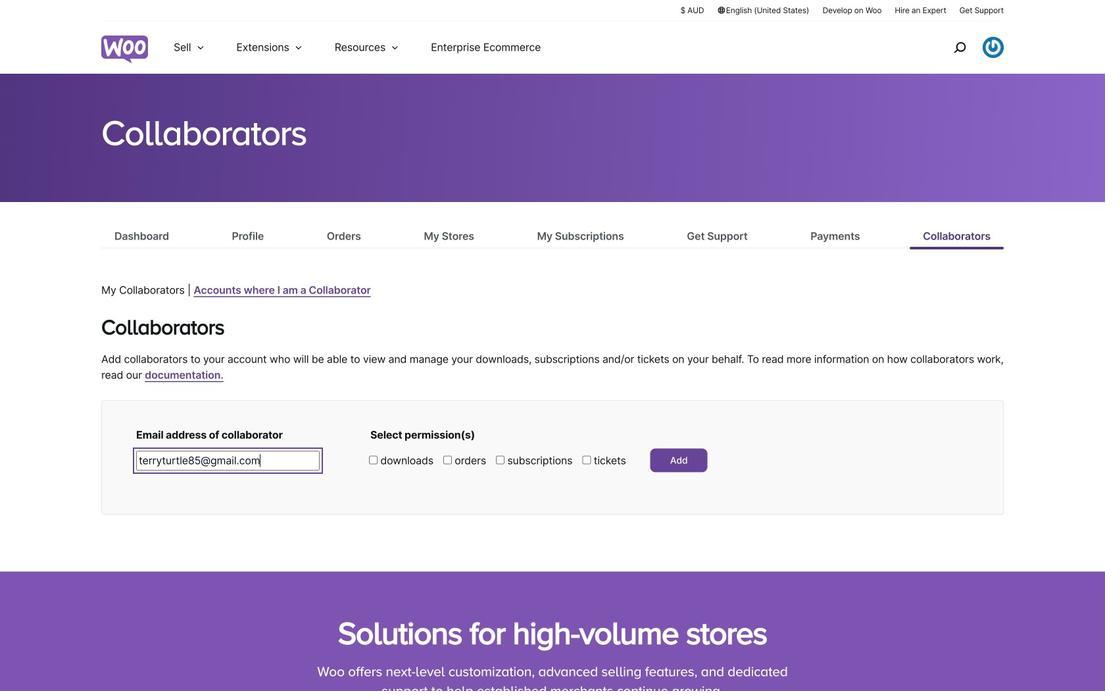 Task type: describe. For each thing, give the bounding box(es) containing it.
service navigation menu element
[[926, 26, 1004, 69]]

search image
[[950, 37, 971, 58]]



Task type: vqa. For each thing, say whether or not it's contained in the screenshot.
the woman managing inventory on a tablet image on the left
no



Task type: locate. For each thing, give the bounding box(es) containing it.
None checkbox
[[444, 456, 452, 464], [496, 456, 505, 464], [444, 456, 452, 464], [496, 456, 505, 464]]

open account menu image
[[983, 37, 1004, 58]]

None checkbox
[[369, 456, 378, 464], [583, 456, 591, 464], [369, 456, 378, 464], [583, 456, 591, 464]]



